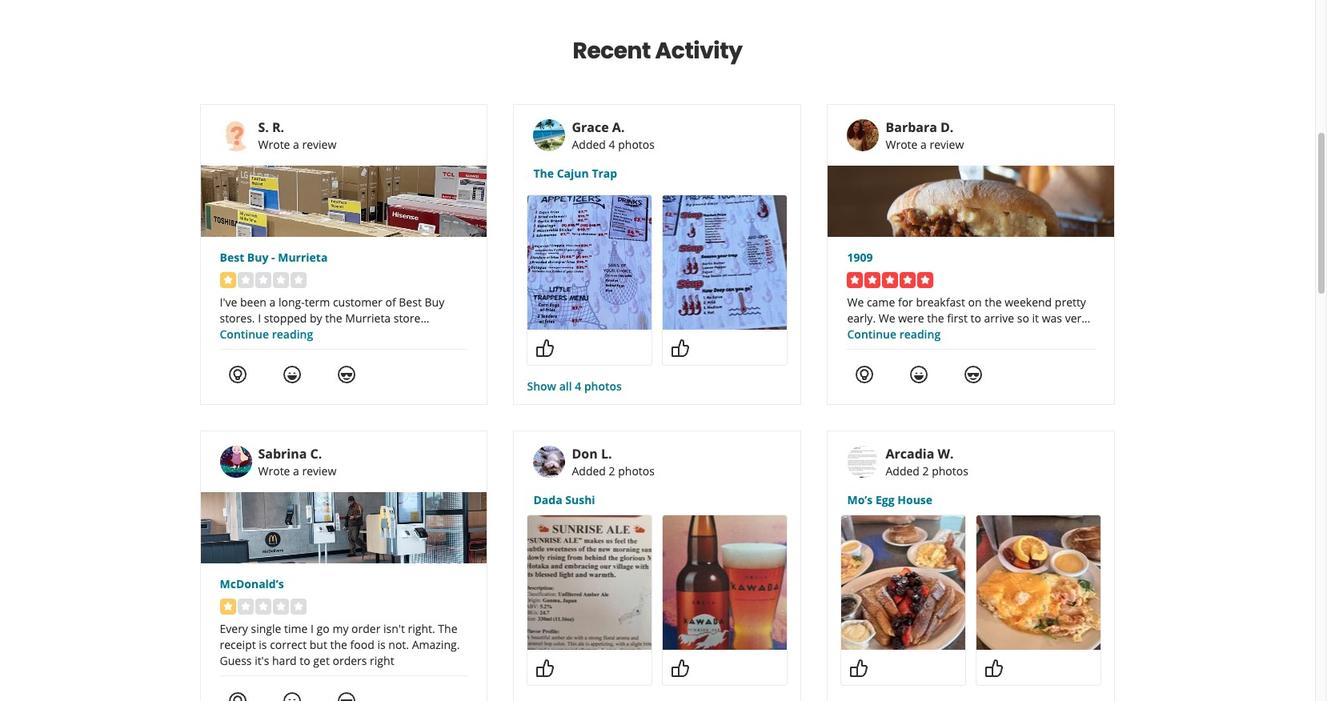 Task type: locate. For each thing, give the bounding box(es) containing it.
2 24 useful v2 image from the top
[[228, 692, 247, 702]]

1 horizontal spatial reading
[[900, 327, 941, 342]]

a inside the sabrina c. wrote a review
[[293, 464, 299, 479]]

24 funny v2 image up sabrina c. link
[[282, 365, 302, 384]]

wrote for barbara
[[886, 137, 918, 152]]

0 horizontal spatial the
[[438, 621, 458, 637]]

don
[[572, 445, 598, 463]]

murrieta
[[278, 250, 328, 265]]

reading up 24 funny v2 icon
[[900, 327, 941, 342]]

1 continue reading from the left
[[220, 327, 313, 342]]

egg
[[876, 493, 895, 508]]

barbara d. wrote a review
[[886, 119, 965, 152]]

photos inside 'grace a. added 4 photos'
[[618, 137, 655, 152]]

1 horizontal spatial continue
[[848, 327, 897, 342]]

2 inside arcadia w. added 2 photos
[[923, 464, 929, 479]]

photo of grace a. image
[[534, 119, 566, 151]]

1 horizontal spatial 4
[[609, 137, 616, 152]]

but
[[310, 638, 328, 653]]

wrote inside s. r. wrote a review
[[258, 137, 290, 152]]

reading for r.
[[272, 327, 313, 342]]

2 continue from the left
[[848, 327, 897, 342]]

0 vertical spatial 24 funny v2 image
[[282, 365, 302, 384]]

1 horizontal spatial continue reading button
[[848, 327, 941, 342]]

0 horizontal spatial 2
[[609, 464, 616, 479]]

reading down murrieta at the left top of page
[[272, 327, 313, 342]]

wrote inside the sabrina c. wrote a review
[[258, 464, 290, 479]]

2 is from the left
[[378, 638, 386, 653]]

the up amazing.
[[438, 621, 458, 637]]

best buy - murrieta
[[220, 250, 328, 265]]

1 24 useful v2 image from the top
[[228, 365, 247, 384]]

a.
[[613, 119, 625, 136]]

wrote down "sabrina"
[[258, 464, 290, 479]]

reading
[[272, 327, 313, 342], [900, 327, 941, 342]]

0 horizontal spatial continue
[[220, 327, 269, 342]]

recent activity
[[573, 35, 743, 66]]

24 cool v2 image for sabrina c.
[[337, 692, 356, 702]]

2 continue reading from the left
[[848, 327, 941, 342]]

every
[[220, 621, 248, 637]]

photo of barbara d. image
[[848, 119, 880, 151]]

amazing.
[[412, 638, 460, 653]]

s.
[[258, 119, 269, 136]]

added down grace
[[572, 137, 606, 152]]

24 useful v2 image
[[228, 365, 247, 384], [228, 692, 247, 702]]

1909 link
[[848, 250, 1096, 266]]

2 down l.
[[609, 464, 616, 479]]

1 vertical spatial like feed item image
[[850, 659, 869, 678]]

right.
[[408, 621, 435, 637]]

added inside arcadia w. added 2 photos
[[886, 464, 920, 479]]

1 star rating image
[[220, 272, 306, 288], [220, 599, 306, 615]]

photo of don l. image
[[534, 446, 566, 478]]

arcadia
[[886, 445, 935, 463]]

wrote
[[258, 137, 290, 152], [886, 137, 918, 152], [258, 464, 290, 479]]

0 horizontal spatial continue reading
[[220, 327, 313, 342]]

photos up dada sushi link on the bottom of page
[[618, 464, 655, 479]]

arcadia w. added 2 photos
[[886, 445, 969, 479]]

4 inside 'grace a. added 4 photos'
[[609, 137, 616, 152]]

1 continue from the left
[[220, 327, 269, 342]]

photos down 'a.'
[[618, 137, 655, 152]]

2 reading from the left
[[900, 327, 941, 342]]

0 horizontal spatial continue reading button
[[220, 327, 313, 342]]

-
[[272, 250, 275, 265]]

24 funny v2 image down hard
[[282, 692, 302, 702]]

don l. link
[[572, 445, 612, 463]]

mo's
[[848, 493, 873, 508]]

continue
[[220, 327, 269, 342], [848, 327, 897, 342]]

0 horizontal spatial 4
[[575, 379, 582, 394]]

24 funny v2 image
[[282, 365, 302, 384], [282, 692, 302, 702]]

a inside barbara d. wrote a review
[[921, 137, 927, 152]]

go
[[317, 621, 330, 637]]

2 24 cool v2 image from the top
[[337, 692, 356, 702]]

mcdonald's
[[220, 577, 284, 592]]

0 horizontal spatial reading
[[272, 327, 313, 342]]

the cajun trap
[[534, 166, 618, 181]]

review inside barbara d. wrote a review
[[930, 137, 965, 152]]

is up right
[[378, 638, 386, 653]]

s. r. wrote a review
[[258, 119, 337, 152]]

review
[[302, 137, 337, 152], [930, 137, 965, 152], [302, 464, 337, 479]]

added inside don l. added 2 photos
[[572, 464, 606, 479]]

continue reading button down -
[[220, 327, 313, 342]]

24 cool v2 image
[[337, 365, 356, 384], [337, 692, 356, 702]]

4 down 'a.'
[[609, 137, 616, 152]]

a inside s. r. wrote a review
[[293, 137, 299, 152]]

continue reading down -
[[220, 327, 313, 342]]

review inside s. r. wrote a review
[[302, 137, 337, 152]]

a down barbara d. link
[[921, 137, 927, 152]]

a for c.
[[293, 464, 299, 479]]

photos
[[618, 137, 655, 152], [585, 379, 622, 394], [618, 464, 655, 479], [932, 464, 969, 479]]

r.
[[272, 119, 284, 136]]

show
[[527, 379, 557, 394]]

1 reading from the left
[[272, 327, 313, 342]]

0 vertical spatial 24 cool v2 image
[[337, 365, 356, 384]]

like feed item image
[[672, 339, 691, 358], [850, 659, 869, 678]]

review inside the sabrina c. wrote a review
[[302, 464, 337, 479]]

4 right all
[[575, 379, 582, 394]]

added down don l. "link"
[[572, 464, 606, 479]]

1 1 star rating image from the top
[[220, 272, 306, 288]]

grace
[[572, 119, 609, 136]]

the
[[534, 166, 554, 181], [438, 621, 458, 637]]

4
[[609, 137, 616, 152], [575, 379, 582, 394]]

activity
[[656, 35, 743, 66]]

best
[[220, 250, 244, 265]]

0 horizontal spatial like feed item image
[[672, 339, 691, 358]]

2 inside don l. added 2 photos
[[609, 464, 616, 479]]

2 24 funny v2 image from the top
[[282, 692, 302, 702]]

1 vertical spatial 24 funny v2 image
[[282, 692, 302, 702]]

a
[[293, 137, 299, 152], [921, 137, 927, 152], [293, 464, 299, 479]]

photos for don l.
[[618, 464, 655, 479]]

dada sushi
[[534, 493, 596, 508]]

open photo lightbox image
[[528, 195, 652, 330], [664, 195, 788, 330], [528, 516, 652, 650], [664, 516, 788, 650], [842, 516, 966, 650], [977, 516, 1102, 650]]

0 vertical spatial 24 useful v2 image
[[228, 365, 247, 384]]

l.
[[601, 445, 612, 463]]

sabrina c. link
[[258, 445, 322, 463]]

2 down arcadia w. link
[[923, 464, 929, 479]]

added inside 'grace a. added 4 photos'
[[572, 137, 606, 152]]

1 horizontal spatial 2
[[923, 464, 929, 479]]

food
[[350, 638, 375, 653]]

continue reading button
[[220, 327, 313, 342], [848, 327, 941, 342]]

photos inside arcadia w. added 2 photos
[[932, 464, 969, 479]]

sabrina
[[258, 445, 307, 463]]

time
[[284, 621, 308, 637]]

review for d.
[[930, 137, 965, 152]]

continue reading up 24 funny v2 icon
[[848, 327, 941, 342]]

1 star rating image down buy on the top of page
[[220, 272, 306, 288]]

arcadia w. link
[[886, 445, 954, 463]]

is
[[259, 638, 267, 653], [378, 638, 386, 653]]

1 continue reading button from the left
[[220, 327, 313, 342]]

1 vertical spatial 24 cool v2 image
[[337, 692, 356, 702]]

1 horizontal spatial is
[[378, 638, 386, 653]]

1 24 cool v2 image from the top
[[337, 365, 356, 384]]

2
[[609, 464, 616, 479], [923, 464, 929, 479]]

0 horizontal spatial is
[[259, 638, 267, 653]]

1 star rating image for sabrina c.
[[220, 599, 306, 615]]

it's
[[255, 654, 269, 669]]

24 useful v2 image for sabrina c.
[[228, 692, 247, 702]]

1 vertical spatial the
[[438, 621, 458, 637]]

continue reading for s.
[[220, 327, 313, 342]]

continue up 24 useful v2 icon
[[848, 327, 897, 342]]

every single time i go my order isn't right.  the receipt is correct but the food is not.   amazing. guess it's hard to get orders right
[[220, 621, 460, 669]]

24 funny v2 image
[[910, 365, 929, 384]]

wrote down barbara on the top right of page
[[886, 137, 918, 152]]

photos down w.
[[932, 464, 969, 479]]

2 1 star rating image from the top
[[220, 599, 306, 615]]

photos right all
[[585, 379, 622, 394]]

0 vertical spatial 4
[[609, 137, 616, 152]]

recent
[[573, 35, 651, 66]]

a for d.
[[921, 137, 927, 152]]

1 star rating image for s. r.
[[220, 272, 306, 288]]

1 vertical spatial 4
[[575, 379, 582, 394]]

continue reading button up 24 funny v2 icon
[[848, 327, 941, 342]]

a for r.
[[293, 137, 299, 152]]

isn't
[[384, 621, 405, 637]]

a right photo of s. r.
[[293, 137, 299, 152]]

the left cajun
[[534, 166, 554, 181]]

show all 4 photos
[[527, 379, 622, 394]]

hard
[[272, 654, 297, 669]]

photos for grace a.
[[618, 137, 655, 152]]

a down sabrina c. link
[[293, 464, 299, 479]]

2 2 from the left
[[923, 464, 929, 479]]

to
[[300, 654, 311, 669]]

2 continue reading button from the left
[[848, 327, 941, 342]]

1 vertical spatial 1 star rating image
[[220, 599, 306, 615]]

wrote inside barbara d. wrote a review
[[886, 137, 918, 152]]

1 24 funny v2 image from the top
[[282, 365, 302, 384]]

like feed item image
[[536, 339, 555, 358], [536, 659, 555, 678], [672, 659, 691, 678], [985, 659, 1005, 678]]

wrote down s. r. link
[[258, 137, 290, 152]]

barbara
[[886, 119, 938, 136]]

continue reading
[[220, 327, 313, 342], [848, 327, 941, 342]]

photos inside don l. added 2 photos
[[618, 464, 655, 479]]

best buy - murrieta link
[[220, 250, 468, 266]]

added down arcadia
[[886, 464, 920, 479]]

1 vertical spatial 24 useful v2 image
[[228, 692, 247, 702]]

0 vertical spatial 1 star rating image
[[220, 272, 306, 288]]

continue down "best" at the left top
[[220, 327, 269, 342]]

1 horizontal spatial the
[[534, 166, 554, 181]]

added
[[572, 137, 606, 152], [572, 464, 606, 479], [886, 464, 920, 479]]

is up it's
[[259, 638, 267, 653]]

1 2 from the left
[[609, 464, 616, 479]]

1 horizontal spatial continue reading
[[848, 327, 941, 342]]

1 star rating image up single
[[220, 599, 306, 615]]



Task type: vqa. For each thing, say whether or not it's contained in the screenshot.
24 Funny V2 image associated with R.
yes



Task type: describe. For each thing, give the bounding box(es) containing it.
1909
[[848, 250, 873, 265]]

mo's egg house link
[[848, 493, 1096, 509]]

24 useful v2 image for s. r.
[[228, 365, 247, 384]]

2 for w.
[[923, 464, 929, 479]]

sushi
[[566, 493, 596, 508]]

order
[[352, 621, 381, 637]]

photo of s. r. image
[[220, 119, 252, 151]]

guess
[[220, 654, 252, 669]]

my
[[333, 621, 349, 637]]

continue for s.
[[220, 327, 269, 342]]

continue reading button for s.
[[220, 327, 313, 342]]

the inside every single time i go my order isn't right.  the receipt is correct but the food is not.   amazing. guess it's hard to get orders right
[[438, 621, 458, 637]]

receipt
[[220, 638, 256, 653]]

photo of sabrina c. image
[[220, 446, 252, 478]]

grace a. added 4 photos
[[572, 119, 655, 152]]

0 vertical spatial the
[[534, 166, 554, 181]]

24 cool v2 image for s. r.
[[337, 365, 356, 384]]

orders
[[333, 654, 367, 669]]

1 horizontal spatial like feed item image
[[850, 659, 869, 678]]

photos inside dropdown button
[[585, 379, 622, 394]]

1 is from the left
[[259, 638, 267, 653]]

single
[[251, 621, 281, 637]]

dada
[[534, 493, 563, 508]]

d.
[[941, 119, 954, 136]]

2 for l.
[[609, 464, 616, 479]]

dada sushi link
[[534, 493, 782, 509]]

wrote for sabrina
[[258, 464, 290, 479]]

added for don
[[572, 464, 606, 479]]

right
[[370, 654, 395, 669]]

review for r.
[[302, 137, 337, 152]]

added for arcadia
[[886, 464, 920, 479]]

continue reading button for barbara
[[848, 327, 941, 342]]

24 cool v2 image
[[965, 365, 984, 384]]

show all 4 photos button
[[527, 379, 622, 395]]

buy
[[247, 250, 269, 265]]

not.
[[389, 638, 409, 653]]

24 funny v2 image for c.
[[282, 692, 302, 702]]

24 useful v2 image
[[856, 365, 875, 384]]

s. r. link
[[258, 119, 284, 136]]

the
[[330, 638, 348, 653]]

reading for d.
[[900, 327, 941, 342]]

continue reading for barbara
[[848, 327, 941, 342]]

5 star rating image
[[848, 272, 934, 288]]

sabrina c. wrote a review
[[258, 445, 337, 479]]

4 inside dropdown button
[[575, 379, 582, 394]]

wrote for s.
[[258, 137, 290, 152]]

mo's egg house
[[848, 493, 933, 508]]

all
[[560, 379, 572, 394]]

don l. added 2 photos
[[572, 445, 655, 479]]

photo of arcadia w. image
[[848, 446, 880, 478]]

grace a. link
[[572, 119, 625, 136]]

the cajun trap link
[[534, 166, 782, 182]]

c.
[[310, 445, 322, 463]]

i
[[311, 621, 314, 637]]

correct
[[270, 638, 307, 653]]

cajun
[[557, 166, 589, 181]]

get
[[313, 654, 330, 669]]

mcdonald's link
[[220, 577, 468, 593]]

house
[[898, 493, 933, 508]]

w.
[[938, 445, 954, 463]]

added for grace
[[572, 137, 606, 152]]

barbara d. link
[[886, 119, 954, 136]]

24 funny v2 image for r.
[[282, 365, 302, 384]]

0 vertical spatial like feed item image
[[672, 339, 691, 358]]

photos for arcadia w.
[[932, 464, 969, 479]]

review for c.
[[302, 464, 337, 479]]

trap
[[592, 166, 618, 181]]

continue for barbara
[[848, 327, 897, 342]]



